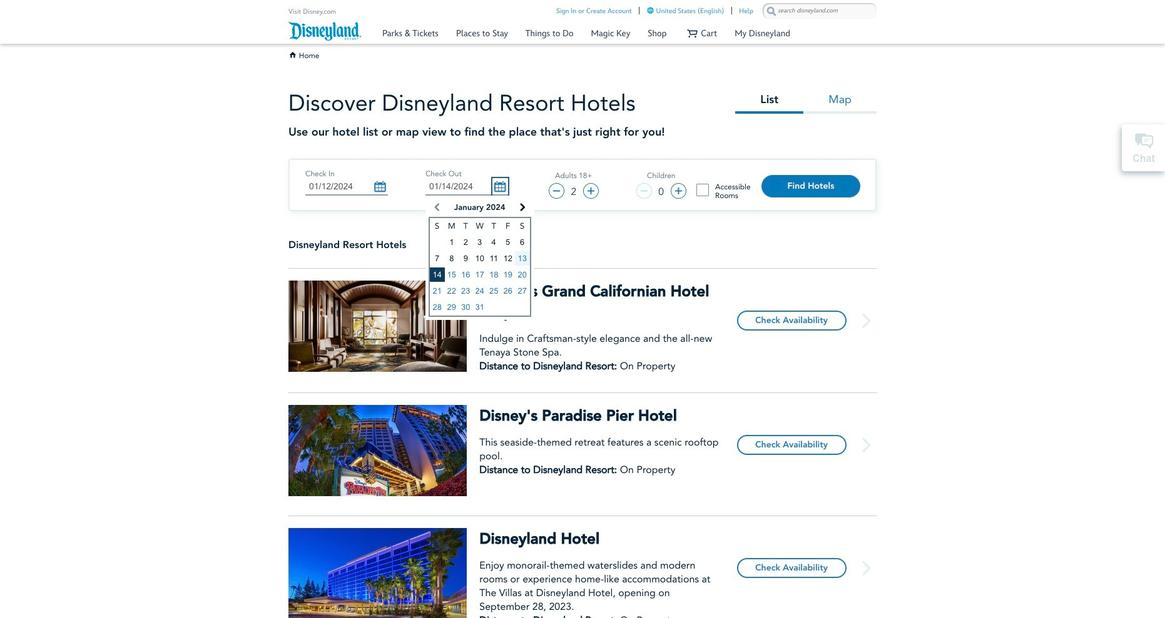 Task type: describe. For each thing, give the bounding box(es) containing it.
tuesday element
[[459, 218, 473, 235]]

global languages image
[[647, 7, 654, 14]]

sunday element
[[429, 218, 445, 235]]

mm/dd/yyyy text field
[[305, 178, 388, 196]]

thursday element
[[487, 218, 501, 235]]

1 group from the left
[[549, 171, 599, 201]]

monday element
[[445, 218, 459, 235]]

mm/dd/yyyy text field
[[425, 178, 508, 196]]

saturday element
[[515, 218, 530, 235]]

disney's grand californian hotel & spa image
[[288, 281, 467, 381]]

disneyland logo image
[[288, 21, 361, 41]]

cart empty image
[[687, 28, 698, 38]]



Task type: vqa. For each thing, say whether or not it's contained in the screenshot.
as
no



Task type: locate. For each thing, give the bounding box(es) containing it.
search disneyland.com text field
[[778, 6, 862, 16]]

group
[[549, 171, 599, 201], [636, 171, 686, 201]]

None search field
[[763, 3, 877, 19]]

disneyland hotel image
[[288, 529, 467, 619]]

1 horizontal spatial group
[[636, 171, 686, 201]]

0 horizontal spatial group
[[549, 171, 599, 201]]

disney's paradise pier hotel image
[[288, 405, 467, 506]]

menu bar
[[374, 18, 799, 44]]

2 group from the left
[[636, 171, 686, 201]]

wednesday element
[[473, 218, 487, 235]]

friday element
[[501, 218, 515, 235]]



